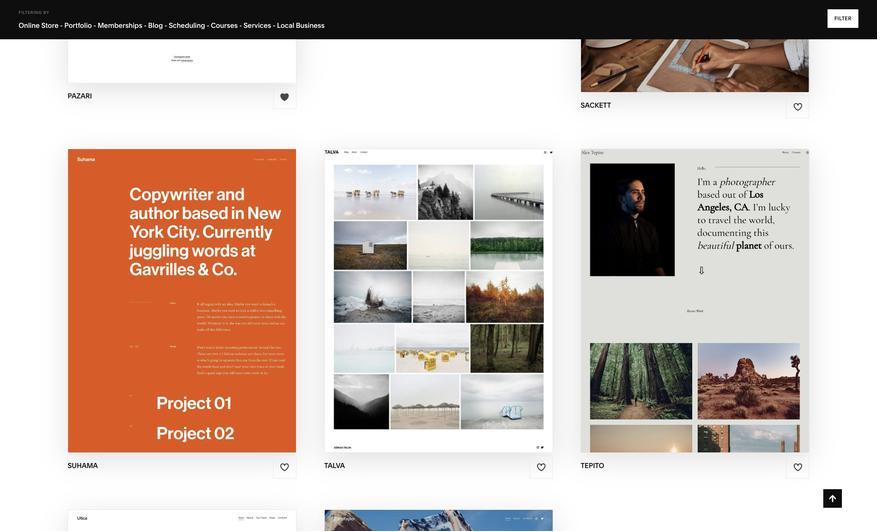 Task type: locate. For each thing, give the bounding box(es) containing it.
-
[[60, 21, 63, 30], [93, 21, 96, 30], [144, 21, 147, 30], [165, 21, 167, 30], [207, 21, 209, 30], [239, 21, 242, 30], [273, 21, 275, 30]]

1 horizontal spatial preview
[[406, 301, 443, 311]]

memberships
[[98, 21, 142, 30]]

- left blog
[[144, 21, 147, 30]]

tepito
[[700, 301, 729, 311], [581, 462, 604, 471]]

- right portfolio at the left
[[93, 21, 96, 30]]

- right store
[[60, 21, 63, 30]]

0 horizontal spatial tepito
[[581, 462, 604, 471]]

online store - portfolio - memberships - blog - scheduling - courses - services - local business
[[19, 21, 325, 30]]

3 preview from the left
[[661, 301, 698, 311]]

services
[[244, 21, 271, 30]]

0 vertical spatial talva
[[447, 285, 472, 294]]

preview
[[144, 301, 181, 311], [406, 301, 443, 311], [661, 301, 698, 311]]

suhama
[[183, 301, 220, 311], [68, 462, 98, 471]]

online
[[19, 21, 40, 30]]

start
[[396, 285, 421, 294]]

talva image
[[325, 149, 553, 453]]

talva
[[447, 285, 472, 294], [445, 301, 471, 311], [324, 462, 345, 471]]

- left local at the left top of the page
[[273, 21, 275, 30]]

- right courses
[[239, 21, 242, 30]]

1 preview from the left
[[144, 301, 181, 311]]

0 vertical spatial suhama
[[183, 301, 220, 311]]

filtering by
[[19, 10, 49, 15]]

add sackett to your favorites list image
[[793, 102, 803, 112]]

preview suhama link
[[144, 295, 220, 318]]

6 - from the left
[[239, 21, 242, 30]]

- left courses
[[207, 21, 209, 30]]

zion image
[[325, 510, 553, 532]]

0 horizontal spatial preview
[[144, 301, 181, 311]]

1 vertical spatial talva
[[445, 301, 471, 311]]

filter button
[[828, 9, 859, 28]]

add tepito to your favorites list image
[[793, 463, 803, 472]]

preview tepito link
[[661, 295, 729, 318]]

tepito image
[[581, 149, 809, 453]]

with
[[423, 285, 445, 294]]

1 horizontal spatial tepito
[[700, 301, 729, 311]]

preview for preview suhama
[[144, 301, 181, 311]]

0 horizontal spatial suhama
[[68, 462, 98, 471]]

2 preview from the left
[[406, 301, 443, 311]]

1 vertical spatial suhama
[[68, 462, 98, 471]]

3 - from the left
[[144, 21, 147, 30]]

2 horizontal spatial preview
[[661, 301, 698, 311]]

- right blog
[[165, 21, 167, 30]]

start with talva button
[[396, 278, 481, 301]]

add talva to your favorites list image
[[537, 463, 546, 472]]

start with talva
[[396, 285, 472, 294]]

add suhama to your favorites list image
[[280, 463, 289, 472]]

2 - from the left
[[93, 21, 96, 30]]

utica image
[[68, 510, 296, 532]]

blog
[[148, 21, 163, 30]]



Task type: vqa. For each thing, say whether or not it's contained in the screenshot.
SEND INVOICES
no



Task type: describe. For each thing, give the bounding box(es) containing it.
1 - from the left
[[60, 21, 63, 30]]

portfolio
[[64, 21, 92, 30]]

suhama image
[[68, 149, 296, 453]]

7 - from the left
[[273, 21, 275, 30]]

store
[[41, 21, 59, 30]]

scheduling
[[169, 21, 205, 30]]

4 - from the left
[[165, 21, 167, 30]]

preview for preview tepito
[[661, 301, 698, 311]]

business
[[296, 21, 325, 30]]

back to top image
[[828, 494, 837, 504]]

pazari
[[68, 92, 92, 100]]

preview for preview talva
[[406, 301, 443, 311]]

pazari image
[[68, 0, 296, 83]]

2 vertical spatial talva
[[324, 462, 345, 471]]

talva inside button
[[447, 285, 472, 294]]

courses
[[211, 21, 238, 30]]

local
[[277, 21, 294, 30]]

preview talva
[[406, 301, 471, 311]]

sackett
[[581, 101, 611, 110]]

filter
[[835, 15, 852, 22]]

remove pazari from your favorites list image
[[280, 93, 289, 102]]

preview suhama
[[144, 301, 220, 311]]

1 horizontal spatial suhama
[[183, 301, 220, 311]]

by
[[43, 10, 49, 15]]

preview talva link
[[406, 295, 471, 318]]

sackett image
[[581, 0, 809, 92]]

5 - from the left
[[207, 21, 209, 30]]

1 vertical spatial tepito
[[581, 462, 604, 471]]

filtering
[[19, 10, 42, 15]]

preview tepito
[[661, 301, 729, 311]]

0 vertical spatial tepito
[[700, 301, 729, 311]]



